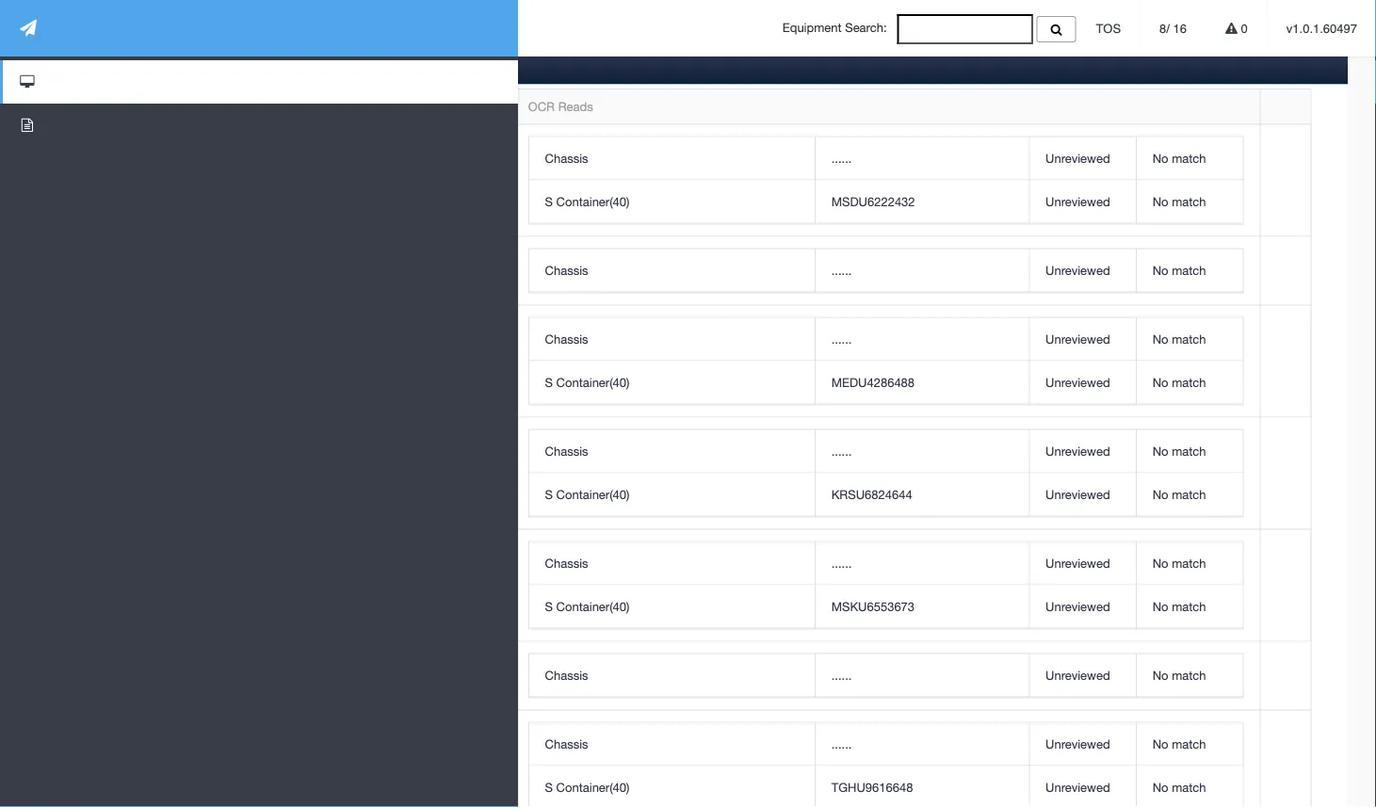 Task type: locate. For each thing, give the bounding box(es) containing it.
6 chassis cell from the top
[[529, 654, 815, 698]]

unreviewed for '......' cell associated with tghu9616648
[[1046, 737, 1110, 751]]

s container(40) cell for msdu6222432
[[529, 180, 815, 224]]

s for krsu6824644
[[545, 487, 553, 502]]

match for '......' cell associated with msdu6222432 no match cell
[[1172, 151, 1206, 165]]

chassis cell
[[529, 137, 815, 180], [529, 249, 815, 292], [529, 318, 815, 361], [529, 430, 815, 473], [529, 542, 815, 585], [529, 654, 815, 698], [529, 723, 815, 766]]

3 s container(40) from the top
[[545, 487, 630, 502]]

...... up msku6553673
[[831, 556, 852, 570]]

...... cell down the msdu6222432 cell
[[815, 249, 1029, 292]]

tghu9616648 cell
[[815, 766, 1029, 807]]

12 match from the top
[[1172, 780, 1206, 795]]

4 s container(40) from the top
[[545, 599, 630, 614]]

9 no from the top
[[1153, 599, 1169, 614]]

5 unreviewed cell from the top
[[1029, 361, 1136, 404]]

6 no match cell from the top
[[1136, 430, 1243, 473]]

1 unreviewed from the top
[[1046, 151, 1110, 165]]

...... for tghu9616648
[[831, 737, 852, 751]]

3 no match cell from the top
[[1136, 249, 1243, 292]]

no match cell
[[1136, 137, 1243, 180], [1136, 180, 1243, 224], [1136, 249, 1243, 292], [1136, 318, 1243, 361], [1136, 361, 1243, 404], [1136, 430, 1243, 473], [1136, 473, 1243, 517], [1136, 542, 1243, 585], [1136, 585, 1243, 629], [1136, 654, 1243, 698], [1136, 723, 1243, 766], [1136, 766, 1243, 807]]

s for msdu6222432
[[545, 194, 553, 209]]

ocr reads
[[528, 99, 593, 114]]

navigation
[[0, 0, 259, 147]]

container(40) for krsu6824644
[[556, 487, 630, 502]]

...... cell up medu4286488
[[815, 318, 1029, 361]]

container(40) for tghu9616648
[[556, 780, 630, 795]]

...... for medu4286488
[[831, 332, 852, 346]]

chassis for msku6553673
[[545, 556, 588, 570]]

chassis cell for krsu6824644
[[529, 430, 815, 473]]

equipment search:
[[783, 20, 897, 35]]

match for no match cell associated with the msdu6222432 cell
[[1172, 194, 1206, 209]]

8 match from the top
[[1172, 556, 1206, 570]]

reads
[[558, 99, 593, 114]]

8 no from the top
[[1153, 556, 1169, 570]]

1 s from the top
[[545, 194, 553, 209]]

7 no match cell from the top
[[1136, 473, 1243, 517]]

3 chassis cell from the top
[[529, 318, 815, 361]]

4 chassis cell from the top
[[529, 430, 815, 473]]

10 unreviewed from the top
[[1046, 668, 1110, 683]]

......
[[831, 151, 852, 165], [831, 263, 852, 277], [831, 332, 852, 346], [831, 444, 852, 458], [831, 556, 852, 570], [831, 668, 852, 683], [831, 737, 852, 751]]

3 s container(40) cell from the top
[[529, 473, 815, 517]]

...... cell up msku6553673
[[815, 542, 1029, 585]]

chassis for msdu6222432
[[545, 151, 588, 165]]

row
[[64, 89, 1311, 125], [64, 125, 1311, 237], [529, 137, 1243, 180], [529, 180, 1243, 224], [64, 237, 1311, 306], [529, 249, 1243, 292], [64, 306, 1311, 418], [529, 318, 1243, 361], [529, 361, 1243, 404], [64, 418, 1311, 530], [529, 430, 1243, 473], [529, 473, 1243, 517], [64, 530, 1311, 642], [529, 542, 1243, 585], [529, 585, 1243, 629], [64, 642, 1311, 711], [529, 654, 1243, 698], [64, 711, 1311, 807], [529, 723, 1243, 766], [529, 766, 1243, 807]]

2 container(40) from the top
[[556, 375, 630, 390]]

...... cell up krsu6824644
[[815, 430, 1029, 473]]

no match cell for medu4286488 cell on the right
[[1136, 361, 1243, 404]]

5 ...... from the top
[[831, 556, 852, 570]]

...... down msku6553673
[[831, 668, 852, 683]]

s container(40) for medu4286488
[[545, 375, 630, 390]]

2 no from the top
[[1153, 194, 1169, 209]]

10 match from the top
[[1172, 668, 1206, 683]]

7 ...... cell from the top
[[815, 723, 1029, 766]]

12 unreviewed from the top
[[1046, 780, 1110, 795]]

12 no from the top
[[1153, 780, 1169, 795]]

unreviewed cell for sixth '......' cell from the bottom of the tab list containing home
[[1029, 249, 1136, 292]]

medu4286488
[[831, 375, 915, 390]]

unreviewed cell for '......' cell associated with msdu6222432
[[1029, 137, 1136, 180]]

row group
[[64, 125, 1311, 807], [529, 137, 1243, 224], [529, 318, 1243, 404], [529, 430, 1243, 517], [529, 542, 1243, 629], [529, 723, 1243, 807]]

unreviewed cell for medu4286488 cell on the right
[[1029, 361, 1136, 404]]

11 unreviewed from the top
[[1046, 737, 1110, 751]]

9 no match cell from the top
[[1136, 585, 1243, 629]]

unreviewed for tghu9616648 cell
[[1046, 780, 1110, 795]]

7 unreviewed cell from the top
[[1029, 473, 1136, 517]]

match for no match cell associated with msku6553673 '......' cell
[[1172, 556, 1206, 570]]

s container(40)
[[545, 194, 630, 209], [545, 375, 630, 390], [545, 487, 630, 502], [545, 599, 630, 614], [545, 780, 630, 795]]

unreviewed for msku6553673 cell
[[1046, 599, 1110, 614]]

s for msku6553673
[[545, 599, 553, 614]]

...... up msdu6222432
[[831, 151, 852, 165]]

2 chassis cell from the top
[[529, 249, 815, 292]]

3 unreviewed cell from the top
[[1029, 249, 1136, 292]]

unreviewed cell
[[1029, 137, 1136, 180], [1029, 180, 1136, 224], [1029, 249, 1136, 292], [1029, 318, 1136, 361], [1029, 361, 1136, 404], [1029, 430, 1136, 473], [1029, 473, 1136, 517], [1029, 542, 1136, 585], [1029, 585, 1136, 629], [1029, 654, 1136, 698], [1029, 723, 1136, 766], [1029, 766, 1136, 807]]

unreviewed cell for the msdu6222432 cell
[[1029, 180, 1136, 224]]

6 unreviewed from the top
[[1046, 444, 1110, 458]]

8/
[[1160, 21, 1170, 35]]

5 s from the top
[[545, 780, 553, 795]]

s
[[545, 194, 553, 209], [545, 375, 553, 390], [545, 487, 553, 502], [545, 599, 553, 614], [545, 780, 553, 795]]

container(40) for msdu6222432
[[556, 194, 630, 209]]

v1.0.1.60497 button
[[1268, 0, 1376, 57]]

7 chassis from the top
[[545, 737, 588, 751]]

2 match from the top
[[1172, 194, 1206, 209]]

...... cell
[[815, 137, 1029, 180], [815, 249, 1029, 292], [815, 318, 1029, 361], [815, 430, 1029, 473], [815, 542, 1029, 585], [815, 654, 1029, 698], [815, 723, 1029, 766]]

5 no match from the top
[[1153, 375, 1206, 390]]

5 no from the top
[[1153, 375, 1169, 390]]

no match cell for '......' cell associated with tghu9616648
[[1136, 723, 1243, 766]]

chassis cell for msdu6222432
[[529, 137, 815, 180]]

9 unreviewed from the top
[[1046, 599, 1110, 614]]

no for '......' cell associated with msdu6222432 no match cell
[[1153, 151, 1169, 165]]

container(40) for medu4286488
[[556, 375, 630, 390]]

unreviewed
[[1046, 151, 1110, 165], [1046, 194, 1110, 209], [1046, 263, 1110, 277], [1046, 332, 1110, 346], [1046, 375, 1110, 390], [1046, 444, 1110, 458], [1046, 487, 1110, 502], [1046, 556, 1110, 570], [1046, 599, 1110, 614], [1046, 668, 1110, 683], [1046, 737, 1110, 751], [1046, 780, 1110, 795]]

no for no match cell associated with msku6553673 cell
[[1153, 599, 1169, 614]]

no match
[[1153, 151, 1206, 165], [1153, 194, 1206, 209], [1153, 263, 1206, 277], [1153, 332, 1206, 346], [1153, 375, 1206, 390], [1153, 444, 1206, 458], [1153, 487, 1206, 502], [1153, 556, 1206, 570], [1153, 599, 1206, 614], [1153, 668, 1206, 683], [1153, 737, 1206, 751], [1153, 780, 1206, 795]]

3 chassis from the top
[[545, 332, 588, 346]]

9 unreviewed cell from the top
[[1029, 585, 1136, 629]]

no for no match cell associated with '......' cell associated with tghu9616648
[[1153, 737, 1169, 751]]

4 chassis from the top
[[545, 444, 588, 458]]

2 chassis from the top
[[545, 263, 588, 277]]

grid containing transaction
[[64, 89, 1311, 807]]

unreviewed cell for second '......' cell from the bottom
[[1029, 654, 1136, 698]]

2 no match cell from the top
[[1136, 180, 1243, 224]]

match
[[1172, 151, 1206, 165], [1172, 194, 1206, 209], [1172, 263, 1206, 277], [1172, 332, 1206, 346], [1172, 375, 1206, 390], [1172, 444, 1206, 458], [1172, 487, 1206, 502], [1172, 556, 1206, 570], [1172, 599, 1206, 614], [1172, 668, 1206, 683], [1172, 737, 1206, 751], [1172, 780, 1206, 795]]

12 unreviewed cell from the top
[[1029, 766, 1136, 807]]

5 s container(40) from the top
[[545, 780, 630, 795]]

...... up krsu6824644
[[831, 444, 852, 458]]

1 no match cell from the top
[[1136, 137, 1243, 180]]

5 no match cell from the top
[[1136, 361, 1243, 404]]

no match cell for tghu9616648 cell
[[1136, 766, 1243, 807]]

2 s container(40) cell from the top
[[529, 361, 815, 404]]

tab list
[[63, 52, 1348, 807]]

12 no match cell from the top
[[1136, 766, 1243, 807]]

...... up tghu9616648
[[831, 737, 852, 751]]

unreviewed for second '......' cell from the bottom
[[1046, 668, 1110, 683]]

2 unreviewed from the top
[[1046, 194, 1110, 209]]

v1.0.1.60497
[[1287, 21, 1357, 35]]

...... down msdu6222432
[[831, 263, 852, 277]]

5 chassis cell from the top
[[529, 542, 815, 585]]

chassis for tghu9616648
[[545, 737, 588, 751]]

1 chassis from the top
[[545, 151, 588, 165]]

no match cell for sixth '......' cell from the bottom of the tab list containing home
[[1136, 249, 1243, 292]]

match for no match cell associated with krsu6824644 cell
[[1172, 487, 1206, 502]]

3 ...... cell from the top
[[815, 318, 1029, 361]]

unreviewed cell for tghu9616648 cell
[[1029, 766, 1136, 807]]

no for no match cell for tghu9616648 cell
[[1153, 780, 1169, 795]]

...... for msdu6222432
[[831, 151, 852, 165]]

match for no match cell associated with msku6553673 cell
[[1172, 599, 1206, 614]]

cell
[[64, 125, 295, 237], [295, 125, 380, 237], [380, 125, 512, 237], [1260, 125, 1311, 237], [64, 237, 295, 306], [295, 237, 380, 306], [380, 237, 512, 306], [1260, 237, 1311, 306], [64, 306, 295, 418], [295, 306, 380, 418], [380, 306, 512, 418], [1260, 306, 1311, 418], [64, 418, 295, 530], [295, 418, 380, 530], [380, 418, 512, 530], [1260, 418, 1311, 530], [64, 530, 295, 642], [295, 530, 380, 642], [380, 530, 512, 642], [1260, 530, 1311, 642], [64, 642, 295, 711], [295, 642, 380, 711], [380, 642, 512, 711], [1260, 642, 1311, 711], [64, 711, 295, 807], [295, 711, 380, 807], [380, 711, 512, 807], [1260, 711, 1311, 807]]

no for no match cell associated with the msdu6222432 cell
[[1153, 194, 1169, 209]]

1 chassis cell from the top
[[529, 137, 815, 180]]

10 unreviewed cell from the top
[[1029, 654, 1136, 698]]

6 no from the top
[[1153, 444, 1169, 458]]

5 match from the top
[[1172, 375, 1206, 390]]

...... for msku6553673
[[831, 556, 852, 570]]

...... cell for msku6553673
[[815, 542, 1029, 585]]

...... cell down msku6553673 cell
[[815, 654, 1029, 698]]

4 unreviewed cell from the top
[[1029, 318, 1136, 361]]

match for no match cell associated with krsu6824644 '......' cell
[[1172, 444, 1206, 458]]

8/ 16 button
[[1141, 0, 1206, 57]]

7 ...... from the top
[[831, 737, 852, 751]]

5 chassis from the top
[[545, 556, 588, 570]]

transaction
[[80, 99, 143, 114]]

4 s from the top
[[545, 599, 553, 614]]

2 s from the top
[[545, 375, 553, 390]]

s for tghu9616648
[[545, 780, 553, 795]]

6 unreviewed cell from the top
[[1029, 430, 1136, 473]]

7 chassis cell from the top
[[529, 723, 815, 766]]

3 s from the top
[[545, 487, 553, 502]]

no
[[1153, 151, 1169, 165], [1153, 194, 1169, 209], [1153, 263, 1169, 277], [1153, 332, 1169, 346], [1153, 375, 1169, 390], [1153, 444, 1169, 458], [1153, 487, 1169, 502], [1153, 556, 1169, 570], [1153, 599, 1169, 614], [1153, 668, 1169, 683], [1153, 737, 1169, 751], [1153, 780, 1169, 795]]

None field
[[897, 14, 1033, 44]]

4 no match cell from the top
[[1136, 318, 1243, 361]]

move
[[397, 99, 427, 114]]

1 no from the top
[[1153, 151, 1169, 165]]

9 match from the top
[[1172, 599, 1206, 614]]

...... cell for medu4286488
[[815, 318, 1029, 361]]

1 no match from the top
[[1153, 151, 1206, 165]]

3 container(40) from the top
[[556, 487, 630, 502]]

...... cell for tghu9616648
[[815, 723, 1029, 766]]

7 unreviewed from the top
[[1046, 487, 1110, 502]]

4 s container(40) cell from the top
[[529, 585, 815, 629]]

unreviewed for medu4286488 cell on the right
[[1046, 375, 1110, 390]]

...... cell up tghu9616648
[[815, 723, 1029, 766]]

chassis
[[545, 151, 588, 165], [545, 263, 588, 277], [545, 332, 588, 346], [545, 444, 588, 458], [545, 556, 588, 570], [545, 668, 588, 683], [545, 737, 588, 751]]

10 no match cell from the top
[[1136, 654, 1243, 698]]

unreviewed for msku6553673 '......' cell
[[1046, 556, 1110, 570]]

1 s container(40) from the top
[[545, 194, 630, 209]]

6 match from the top
[[1172, 444, 1206, 458]]

8 no match cell from the top
[[1136, 542, 1243, 585]]

unreviewed cell for '......' cell corresponding to medu4286488
[[1029, 318, 1136, 361]]

s container(40) cell
[[529, 180, 815, 224], [529, 361, 815, 404], [529, 473, 815, 517], [529, 585, 815, 629], [529, 766, 815, 807]]

unreviewed for '......' cell associated with msdu6222432
[[1046, 151, 1110, 165]]

1 match from the top
[[1172, 151, 1206, 165]]

1 ...... from the top
[[831, 151, 852, 165]]

s container(40) cell for msku6553673
[[529, 585, 815, 629]]

3 match from the top
[[1172, 263, 1206, 277]]

10 no match from the top
[[1153, 668, 1206, 683]]

medu4286488 cell
[[815, 361, 1029, 404]]

0 button
[[1207, 0, 1267, 57]]

...... cell up msdu6222432
[[815, 137, 1029, 180]]

...... up medu4286488
[[831, 332, 852, 346]]

10 no from the top
[[1153, 668, 1169, 683]]

3 no from the top
[[1153, 263, 1169, 277]]

container(40)
[[556, 194, 630, 209], [556, 375, 630, 390], [556, 487, 630, 502], [556, 599, 630, 614], [556, 780, 630, 795]]

no for no match cell associated with msku6553673 '......' cell
[[1153, 556, 1169, 570]]

8 unreviewed cell from the top
[[1029, 542, 1136, 585]]

4 match from the top
[[1172, 332, 1206, 346]]

no for no match cell related to sixth '......' cell from the bottom of the tab list containing home
[[1153, 263, 1169, 277]]

5 s container(40) cell from the top
[[529, 766, 815, 807]]

8 unreviewed from the top
[[1046, 556, 1110, 570]]

1 s container(40) cell from the top
[[529, 180, 815, 224]]

1 unreviewed cell from the top
[[1029, 137, 1136, 180]]

4 ...... cell from the top
[[815, 430, 1029, 473]]

grid
[[64, 89, 1311, 807]]

tghu9616648
[[831, 780, 913, 795]]

ocr
[[528, 99, 555, 114]]

7 no from the top
[[1153, 487, 1169, 502]]

2 s container(40) from the top
[[545, 375, 630, 390]]

2 ...... from the top
[[831, 263, 852, 277]]

5 ...... cell from the top
[[815, 542, 1029, 585]]

msku6553673 cell
[[815, 585, 1029, 629]]

4 no from the top
[[1153, 332, 1169, 346]]

msdu6222432
[[831, 194, 915, 209]]



Task type: vqa. For each thing, say whether or not it's contained in the screenshot.
Z
no



Task type: describe. For each thing, give the bounding box(es) containing it.
home link
[[67, 52, 129, 90]]

8 no match from the top
[[1153, 556, 1206, 570]]

chassis for krsu6824644
[[545, 444, 588, 458]]

3 no match from the top
[[1153, 263, 1206, 277]]

match for no match cell for tghu9616648 cell
[[1172, 780, 1206, 795]]

unreviewed for the msdu6222432 cell
[[1046, 194, 1110, 209]]

krsu6824644
[[831, 487, 912, 502]]

no for no match cell corresponding to medu4286488 cell on the right
[[1153, 375, 1169, 390]]

no for no match cell for '......' cell corresponding to medu4286488
[[1153, 332, 1169, 346]]

msku6553673
[[831, 599, 915, 614]]

search image
[[1051, 23, 1062, 36]]

s container(40) cell for tghu9616648
[[529, 766, 815, 807]]

8/ 16
[[1160, 21, 1187, 35]]

2 ...... cell from the top
[[815, 249, 1029, 292]]

no for no match cell associated with krsu6824644 '......' cell
[[1153, 444, 1169, 458]]

container(40) for msku6553673
[[556, 599, 630, 614]]

unreviewed cell for '......' cell associated with tghu9616648
[[1029, 723, 1136, 766]]

...... cell for msdu6222432
[[815, 137, 1029, 180]]

reports
[[144, 62, 201, 77]]

msdu6222432 cell
[[815, 180, 1029, 224]]

chassis cell for msku6553673
[[529, 542, 815, 585]]

...... for krsu6824644
[[831, 444, 852, 458]]

move type
[[397, 99, 456, 114]]

type
[[430, 99, 456, 114]]

tos
[[1096, 21, 1121, 35]]

unreviewed cell for msku6553673 '......' cell
[[1029, 542, 1136, 585]]

node
[[312, 99, 342, 114]]

0
[[1238, 21, 1248, 35]]

chassis cell for medu4286488
[[529, 318, 815, 361]]

unreviewed for '......' cell corresponding to medu4286488
[[1046, 332, 1110, 346]]

tos button
[[1077, 0, 1140, 57]]

16
[[1173, 21, 1187, 35]]

grid inside tab list
[[64, 89, 1311, 807]]

s container(40) for tghu9616648
[[545, 780, 630, 795]]

6 no match from the top
[[1153, 444, 1206, 458]]

unreviewed for krsu6824644 cell
[[1046, 487, 1110, 502]]

unreviewed for krsu6824644 '......' cell
[[1046, 444, 1110, 458]]

6 chassis from the top
[[545, 668, 588, 683]]

s for medu4286488
[[545, 375, 553, 390]]

s container(40) for msdu6222432
[[545, 194, 630, 209]]

match for no match cell corresponding to medu4286488 cell on the right
[[1172, 375, 1206, 390]]

9 no match from the top
[[1153, 599, 1206, 614]]

unreviewed cell for krsu6824644 cell
[[1029, 473, 1136, 517]]

reports link
[[131, 52, 214, 90]]

no for no match cell for second '......' cell from the bottom
[[1153, 668, 1169, 683]]

s container(40) for krsu6824644
[[545, 487, 630, 502]]

2 no match from the top
[[1153, 194, 1206, 209]]

6 ...... cell from the top
[[815, 654, 1029, 698]]

no match cell for '......' cell associated with msdu6222432
[[1136, 137, 1243, 180]]

no match cell for msku6553673 '......' cell
[[1136, 542, 1243, 585]]

equipment
[[783, 20, 842, 35]]

12 no match from the top
[[1153, 780, 1206, 795]]

unreviewed cell for krsu6824644 '......' cell
[[1029, 430, 1136, 473]]

s container(40) cell for krsu6824644
[[529, 473, 815, 517]]

warning image
[[1226, 22, 1238, 34]]

home
[[80, 62, 116, 77]]

4 no match from the top
[[1153, 332, 1206, 346]]

s container(40) for msku6553673
[[545, 599, 630, 614]]

unreviewed for sixth '......' cell from the bottom of the tab list containing home
[[1046, 263, 1110, 277]]

no match cell for krsu6824644 cell
[[1136, 473, 1243, 517]]

6 ...... from the top
[[831, 668, 852, 683]]

unreviewed cell for msku6553673 cell
[[1029, 585, 1136, 629]]

11 no match from the top
[[1153, 737, 1206, 751]]

chassis cell for tghu9616648
[[529, 723, 815, 766]]

krsu6824644 cell
[[815, 473, 1029, 517]]

match for no match cell for '......' cell corresponding to medu4286488
[[1172, 332, 1206, 346]]

chassis for medu4286488
[[545, 332, 588, 346]]

tab list containing home
[[63, 52, 1348, 807]]

match for no match cell for second '......' cell from the bottom
[[1172, 668, 1206, 683]]

no match cell for msku6553673 cell
[[1136, 585, 1243, 629]]

no match cell for second '......' cell from the bottom
[[1136, 654, 1243, 698]]

no match cell for the msdu6222432 cell
[[1136, 180, 1243, 224]]

no match cell for krsu6824644 '......' cell
[[1136, 430, 1243, 473]]

match for no match cell related to sixth '......' cell from the bottom of the tab list containing home
[[1172, 263, 1206, 277]]

7 no match from the top
[[1153, 487, 1206, 502]]

no for no match cell associated with krsu6824644 cell
[[1153, 487, 1169, 502]]

match for no match cell associated with '......' cell associated with tghu9616648
[[1172, 737, 1206, 751]]

...... cell for krsu6824644
[[815, 430, 1029, 473]]

s container(40) cell for medu4286488
[[529, 361, 815, 404]]

no match cell for '......' cell corresponding to medu4286488
[[1136, 318, 1243, 361]]

search:
[[845, 20, 887, 35]]

row containing transaction
[[64, 89, 1311, 125]]



